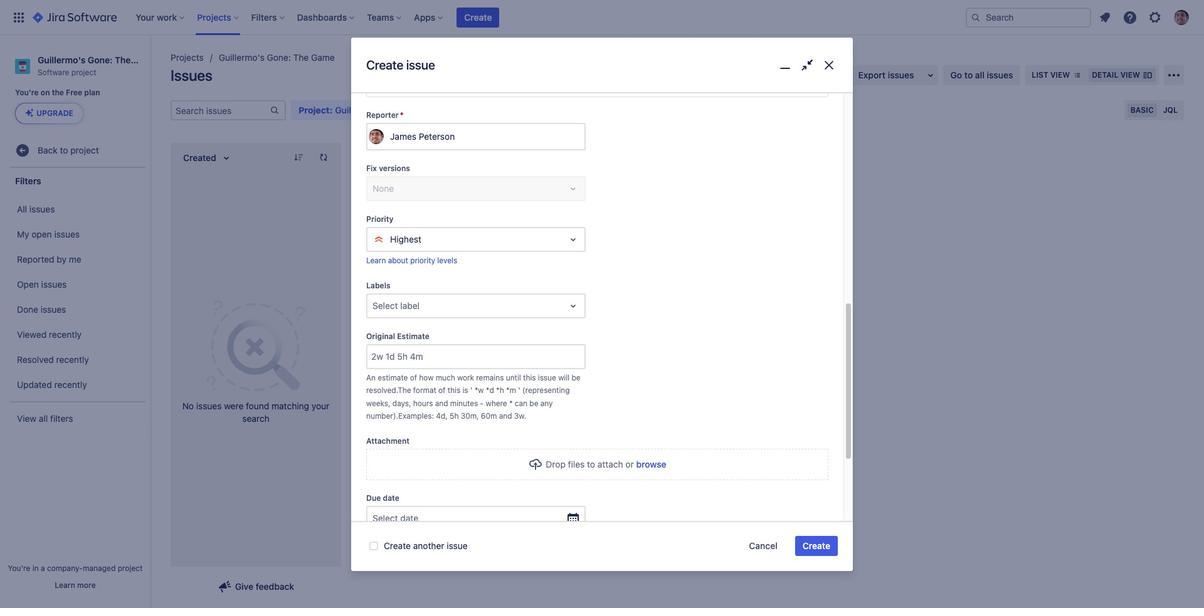 Task type: describe. For each thing, give the bounding box(es) containing it.
all issues
[[17, 204, 55, 214]]

create issue dialog
[[351, 0, 853, 571]]

you're for you're in a company-managed project
[[8, 564, 30, 573]]

issues
[[171, 66, 212, 84]]

2 ' from the left
[[518, 386, 520, 395]]

1 horizontal spatial create button
[[795, 536, 838, 556]]

create inside primary "element"
[[464, 12, 492, 22]]

gone: for guillermo's gone: the game
[[267, 52, 291, 63]]

group containing all issues
[[6, 193, 147, 402]]

guillermo's gone: the game
[[219, 52, 335, 63]]

my
[[17, 229, 29, 240]]

issues for done issues
[[41, 304, 66, 315]]

attach
[[598, 459, 623, 470]]

select for select label
[[373, 300, 398, 311]]

give feedback button
[[210, 577, 302, 597]]

resolved.the
[[366, 386, 411, 395]]

upgrade
[[36, 109, 73, 118]]

issues for all issues
[[29, 204, 55, 214]]

label
[[400, 300, 420, 311]]

(representing
[[523, 386, 570, 395]]

* inside the an estimate of how much work remains until this issue will be resolved.the format of this is ' *w *d *h *m ' (representing weeks, days, hours and minutes - where * can be any number).examples: 4d, 5h 30m, 60m and 3w.
[[509, 399, 513, 408]]

done
[[17, 304, 38, 315]]

original estimate
[[366, 332, 430, 341]]

0 vertical spatial be
[[572, 373, 581, 382]]

will
[[558, 373, 570, 382]]

estimate
[[397, 332, 430, 341]]

plan
[[84, 88, 100, 97]]

to for go
[[965, 70, 973, 80]]

projects
[[171, 52, 204, 63]]

number).examples:
[[366, 412, 434, 421]]

issues right open
[[54, 229, 80, 240]]

open
[[32, 229, 52, 240]]

the for guillermo's gone: the game
[[293, 52, 309, 63]]

by
[[57, 254, 67, 265]]

updated recently
[[17, 379, 87, 390]]

remains
[[476, 373, 504, 382]]

0 vertical spatial and
[[435, 399, 448, 408]]

learn about priority levels
[[366, 256, 457, 265]]

go to all issues link
[[943, 65, 1021, 85]]

open image
[[566, 232, 581, 247]]

an
[[366, 373, 376, 382]]

go to all issues
[[951, 70, 1013, 80]]

the
[[52, 88, 64, 97]]

another
[[413, 541, 444, 551]]

project inside back to project link
[[70, 145, 99, 156]]

to inside 'scrollable content' region
[[587, 459, 595, 470]]

select label
[[373, 300, 420, 311]]

game for guillermo's gone: the game
[[311, 52, 335, 63]]

1 vertical spatial of
[[438, 386, 446, 395]]

minimize image
[[776, 56, 794, 75]]

issues for open issues
[[41, 279, 67, 290]]

free
[[66, 88, 82, 97]]

0 vertical spatial *
[[400, 110, 404, 120]]

guillermo's for guillermo's gone: the game
[[219, 52, 265, 63]]

give
[[235, 581, 253, 592]]

drop
[[546, 459, 566, 470]]

priority
[[410, 256, 435, 265]]

discard & close image
[[820, 56, 838, 75]]

much
[[436, 373, 455, 382]]

view all filters
[[17, 413, 73, 424]]

a
[[41, 564, 45, 573]]

days,
[[393, 399, 411, 408]]

guillermo's gone: the game link
[[219, 50, 335, 65]]

1 vertical spatial this
[[448, 386, 460, 395]]

due
[[366, 494, 381, 503]]

on
[[41, 88, 50, 97]]

resolved recently
[[17, 354, 89, 365]]

fix
[[366, 164, 377, 173]]

give feedback
[[235, 581, 294, 592]]

select for select date
[[373, 513, 398, 524]]

james peterson image
[[369, 129, 384, 144]]

select date
[[373, 513, 418, 524]]

recently for updated recently
[[54, 379, 87, 390]]

1 horizontal spatial all
[[975, 70, 985, 80]]

1 horizontal spatial issue
[[447, 541, 468, 551]]

detail view
[[1092, 70, 1140, 80]]

sort descending image
[[294, 152, 304, 162]]

my open issues link
[[6, 222, 147, 247]]

create banner
[[0, 0, 1204, 35]]

create issue
[[366, 58, 435, 72]]

1 vertical spatial be
[[530, 399, 538, 408]]

export issues button
[[851, 65, 938, 85]]

back to project
[[38, 145, 99, 156]]

4d,
[[436, 412, 448, 421]]

due date
[[366, 494, 399, 503]]

0 horizontal spatial of
[[410, 373, 417, 382]]

create button inside primary "element"
[[457, 7, 500, 27]]

or
[[626, 459, 634, 470]]

format
[[413, 386, 436, 395]]

you're on the free plan
[[15, 88, 100, 97]]

open image
[[566, 298, 581, 313]]

primary element
[[8, 0, 966, 35]]

browse button
[[636, 458, 667, 471]]

filters
[[50, 413, 73, 424]]

create another issue
[[384, 541, 468, 551]]

open issues link
[[6, 272, 147, 298]]

issues left list
[[987, 70, 1013, 80]]

done issues link
[[6, 298, 147, 323]]

is
[[463, 386, 468, 395]]

resolved
[[17, 354, 54, 365]]

learn about priority levels link
[[366, 256, 457, 265]]

Labels text field
[[373, 300, 375, 312]]

filters
[[15, 176, 41, 186]]

more
[[77, 581, 96, 590]]

search
[[242, 413, 270, 424]]

labels
[[366, 281, 391, 290]]



Task type: vqa. For each thing, say whether or not it's contained in the screenshot.
Action item 'image'
no



Task type: locate. For each thing, give the bounding box(es) containing it.
your
[[312, 401, 329, 411]]

view all filters link
[[6, 407, 147, 432]]

2 vertical spatial recently
[[54, 379, 87, 390]]

0 horizontal spatial learn
[[55, 581, 75, 590]]

this right until
[[523, 373, 536, 382]]

2 vertical spatial issue
[[447, 541, 468, 551]]

30m,
[[461, 412, 479, 421]]

the inside guillermo's gone: the game software project
[[115, 55, 131, 65]]

1 vertical spatial to
[[60, 145, 68, 156]]

issues up viewed recently
[[41, 304, 66, 315]]

select down labels
[[373, 300, 398, 311]]

search image
[[971, 12, 981, 22]]

1 horizontal spatial of
[[438, 386, 446, 395]]

1 horizontal spatial date
[[400, 513, 418, 524]]

recently down viewed recently link
[[56, 354, 89, 365]]

basic
[[1131, 105, 1154, 115]]

1 horizontal spatial *
[[509, 399, 513, 408]]

issues inside button
[[888, 70, 914, 80]]

to
[[965, 70, 973, 80], [60, 145, 68, 156], [587, 459, 595, 470]]

5h
[[450, 412, 459, 421]]

1 vertical spatial all
[[39, 413, 48, 424]]

you're left 'on'
[[15, 88, 39, 97]]

viewed recently link
[[6, 323, 147, 348]]

can
[[515, 399, 528, 408]]

1 horizontal spatial the
[[293, 52, 309, 63]]

attachment
[[366, 437, 410, 446]]

60m
[[481, 412, 497, 421]]

0 horizontal spatial *
[[400, 110, 404, 120]]

to right files on the bottom left of the page
[[587, 459, 595, 470]]

done issues
[[17, 304, 66, 315]]

of left how
[[410, 373, 417, 382]]

0 horizontal spatial view
[[1051, 70, 1070, 80]]

2 select from the top
[[373, 513, 398, 524]]

1 vertical spatial date
[[400, 513, 418, 524]]

*d
[[486, 386, 494, 395]]

' right is
[[470, 386, 473, 395]]

drop files to attach or browse
[[546, 459, 667, 470]]

project
[[71, 68, 96, 77], [70, 145, 99, 156], [118, 564, 143, 573]]

updated
[[17, 379, 52, 390]]

issues right export
[[888, 70, 914, 80]]

1 vertical spatial recently
[[56, 354, 89, 365]]

scrollable content region
[[351, 0, 853, 531]]

1 vertical spatial learn
[[55, 581, 75, 590]]

guillermo's for guillermo's gone: the game software project
[[38, 55, 86, 65]]

0 horizontal spatial to
[[60, 145, 68, 156]]

* left can
[[509, 399, 513, 408]]

guillermo's gone: the game software project
[[38, 55, 157, 77]]

all
[[17, 204, 27, 214]]

how
[[419, 373, 434, 382]]

project inside guillermo's gone: the game software project
[[71, 68, 96, 77]]

this left is
[[448, 386, 460, 395]]

-
[[480, 399, 484, 408]]

2 vertical spatial to
[[587, 459, 595, 470]]

2 vertical spatial project
[[118, 564, 143, 573]]

browse
[[636, 459, 667, 470]]

about
[[388, 256, 408, 265]]

issue inside the an estimate of how much work remains until this issue will be resolved.the format of this is ' *w *d *h *m ' (representing weeks, days, hours and minutes - where * can be any number).examples: 4d, 5h 30m, 60m and 3w.
[[538, 373, 556, 382]]

learn for learn more
[[55, 581, 75, 590]]

date for select date
[[400, 513, 418, 524]]

of
[[410, 373, 417, 382], [438, 386, 446, 395]]

1 view from the left
[[1051, 70, 1070, 80]]

be right will
[[572, 373, 581, 382]]

you're for you're on the free plan
[[15, 88, 39, 97]]

1 horizontal spatial learn
[[366, 256, 386, 265]]

detail
[[1092, 70, 1119, 80]]

0 vertical spatial select
[[373, 300, 398, 311]]

1 horizontal spatial view
[[1121, 70, 1140, 80]]

all issues link
[[6, 197, 147, 222]]

back to project link
[[10, 138, 146, 163]]

0 vertical spatial issue
[[406, 58, 435, 72]]

open export issues dropdown image
[[923, 68, 938, 83]]

0 vertical spatial project
[[71, 68, 96, 77]]

0 vertical spatial this
[[523, 373, 536, 382]]

recently down done issues link
[[49, 329, 82, 340]]

projects link
[[171, 50, 204, 65]]

estimate
[[378, 373, 408, 382]]

to right back
[[60, 145, 68, 156]]

gone:
[[267, 52, 291, 63], [88, 55, 113, 65]]

*h
[[496, 386, 504, 395]]

company-
[[47, 564, 83, 573]]

guillermo's right the projects
[[219, 52, 265, 63]]

guillermo's up software
[[38, 55, 86, 65]]

and left 3w.
[[499, 412, 512, 421]]

list
[[1032, 70, 1049, 80]]

project for gone:
[[71, 68, 96, 77]]

list view
[[1032, 70, 1070, 80]]

2 horizontal spatial issue
[[538, 373, 556, 382]]

date right due
[[383, 494, 399, 503]]

jql
[[1163, 105, 1178, 115]]

recently down resolved recently link on the left bottom
[[54, 379, 87, 390]]

no issues were found matching your search
[[182, 401, 329, 424]]

open
[[17, 279, 39, 290]]

0 horizontal spatial the
[[115, 55, 131, 65]]

learn for learn about priority levels
[[366, 256, 386, 265]]

and
[[435, 399, 448, 408], [499, 412, 512, 421]]

0 horizontal spatial date
[[383, 494, 399, 503]]

view for detail view
[[1121, 70, 1140, 80]]

learn left about
[[366, 256, 386, 265]]

project right back
[[70, 145, 99, 156]]

issues inside no issues were found matching your search
[[196, 401, 222, 411]]

view right detail
[[1121, 70, 1140, 80]]

project for in
[[118, 564, 143, 573]]

1 horizontal spatial this
[[523, 373, 536, 382]]

view right list
[[1051, 70, 1070, 80]]

1 horizontal spatial '
[[518, 386, 520, 395]]

resolved recently link
[[6, 348, 147, 373]]

where
[[486, 399, 507, 408]]

date for due date
[[383, 494, 399, 503]]

reported by me link
[[6, 247, 147, 272]]

1 horizontal spatial to
[[587, 459, 595, 470]]

0 horizontal spatial and
[[435, 399, 448, 408]]

0 vertical spatial all
[[975, 70, 985, 80]]

0 horizontal spatial game
[[133, 55, 157, 65]]

found
[[246, 401, 269, 411]]

1 vertical spatial issue
[[538, 373, 556, 382]]

james peterson
[[390, 131, 455, 142]]

1 vertical spatial select
[[373, 513, 398, 524]]

you're left in
[[8, 564, 30, 573]]

game for guillermo's gone: the game software project
[[133, 55, 157, 65]]

levels
[[437, 256, 457, 265]]

1 vertical spatial create button
[[795, 536, 838, 556]]

group
[[6, 193, 147, 402]]

highest
[[390, 234, 421, 245]]

2 view from the left
[[1121, 70, 1140, 80]]

2 horizontal spatial to
[[965, 70, 973, 80]]

james
[[390, 131, 417, 142]]

fix versions
[[366, 164, 410, 173]]

versions
[[379, 164, 410, 173]]

all right "go"
[[975, 70, 985, 80]]

date up create another issue
[[400, 513, 418, 524]]

learn more button
[[55, 581, 96, 591]]

be left any
[[530, 399, 538, 408]]

1 select from the top
[[373, 300, 398, 311]]

cancel
[[749, 541, 778, 551]]

create
[[464, 12, 492, 22], [366, 58, 403, 72], [384, 541, 411, 551], [803, 541, 830, 551]]

my open issues
[[17, 229, 80, 240]]

recently for resolved recently
[[56, 354, 89, 365]]

project up plan
[[71, 68, 96, 77]]

export issues
[[858, 70, 914, 80]]

*m
[[506, 386, 516, 395]]

an estimate of how much work remains until this issue will be resolved.the format of this is ' *w *d *h *m ' (representing weeks, days, hours and minutes - where * can be any number).examples: 4d, 5h 30m, 60m and 3w.
[[366, 373, 583, 421]]

0 vertical spatial recently
[[49, 329, 82, 340]]

gone: for guillermo's gone: the game software project
[[88, 55, 113, 65]]

me
[[69, 254, 81, 265]]

learn down company-
[[55, 581, 75, 590]]

back
[[38, 145, 58, 156]]

reported by me
[[17, 254, 81, 265]]

create button
[[457, 7, 500, 27], [795, 536, 838, 556]]

issues right all
[[29, 204, 55, 214]]

0 vertical spatial to
[[965, 70, 973, 80]]

learn inside learn more "button"
[[55, 581, 75, 590]]

0 horizontal spatial this
[[448, 386, 460, 395]]

* right reporter
[[400, 110, 404, 120]]

project right managed
[[118, 564, 143, 573]]

files
[[568, 459, 585, 470]]

refresh image
[[319, 152, 329, 162]]

issues inside "link"
[[29, 204, 55, 214]]

select down due date
[[373, 513, 398, 524]]

issues for no issues were found matching your search
[[196, 401, 222, 411]]

updated recently link
[[6, 373, 147, 398]]

matching
[[272, 401, 309, 411]]

0 horizontal spatial be
[[530, 399, 538, 408]]

game inside guillermo's gone: the game software project
[[133, 55, 157, 65]]

1 horizontal spatial and
[[499, 412, 512, 421]]

0 vertical spatial date
[[383, 494, 399, 503]]

1 horizontal spatial game
[[311, 52, 335, 63]]

1 vertical spatial *
[[509, 399, 513, 408]]

upload image
[[528, 457, 543, 472]]

guillermo's
[[219, 52, 265, 63], [38, 55, 86, 65]]

1 vertical spatial and
[[499, 412, 512, 421]]

view for list view
[[1051, 70, 1070, 80]]

0 horizontal spatial '
[[470, 386, 473, 395]]

0 vertical spatial you're
[[15, 88, 39, 97]]

jira software image
[[33, 10, 117, 25], [33, 10, 117, 25]]

1 ' from the left
[[470, 386, 473, 395]]

0 horizontal spatial create button
[[457, 7, 500, 27]]

1 vertical spatial project
[[70, 145, 99, 156]]

go
[[951, 70, 962, 80]]

until
[[506, 373, 521, 382]]

0 horizontal spatial all
[[39, 413, 48, 424]]

0 vertical spatial of
[[410, 373, 417, 382]]

Search issues text field
[[172, 102, 270, 119]]

0 horizontal spatial gone:
[[88, 55, 113, 65]]

recently
[[49, 329, 82, 340], [56, 354, 89, 365], [54, 379, 87, 390]]

in
[[32, 564, 39, 573]]

hours
[[413, 399, 433, 408]]

exit full screen image
[[798, 56, 816, 75]]

and up 4d,
[[435, 399, 448, 408]]

this
[[523, 373, 536, 382], [448, 386, 460, 395]]

viewed recently
[[17, 329, 82, 340]]

issues right 'no'
[[196, 401, 222, 411]]

0 vertical spatial learn
[[366, 256, 386, 265]]

to for back
[[60, 145, 68, 156]]

view
[[17, 413, 36, 424]]

all right view on the bottom left
[[39, 413, 48, 424]]

*w
[[475, 386, 484, 395]]

reported
[[17, 254, 54, 265]]

peterson
[[419, 131, 455, 142]]

guillermo's inside guillermo's gone: the game software project
[[38, 55, 86, 65]]

1 vertical spatial you're
[[8, 564, 30, 573]]

gone: inside guillermo's gone: the game software project
[[88, 55, 113, 65]]

open issues
[[17, 279, 67, 290]]

Search field
[[966, 7, 1091, 27]]

' right *m
[[518, 386, 520, 395]]

0 horizontal spatial guillermo's
[[38, 55, 86, 65]]

of down much
[[438, 386, 446, 395]]

Original Estimate text field
[[368, 345, 585, 368]]

recently for viewed recently
[[49, 329, 82, 340]]

learn inside 'scrollable content' region
[[366, 256, 386, 265]]

1 horizontal spatial gone:
[[267, 52, 291, 63]]

1 horizontal spatial be
[[572, 373, 581, 382]]

issues for export issues
[[888, 70, 914, 80]]

0 vertical spatial create button
[[457, 7, 500, 27]]

issues down reported by me
[[41, 279, 67, 290]]

date
[[383, 494, 399, 503], [400, 513, 418, 524]]

the for guillermo's gone: the game software project
[[115, 55, 131, 65]]

feedback
[[256, 581, 294, 592]]

1 horizontal spatial guillermo's
[[219, 52, 265, 63]]

upgrade button
[[16, 104, 83, 124]]

to right "go"
[[965, 70, 973, 80]]

weeks,
[[366, 399, 390, 408]]

export
[[858, 70, 886, 80]]

0 horizontal spatial issue
[[406, 58, 435, 72]]



